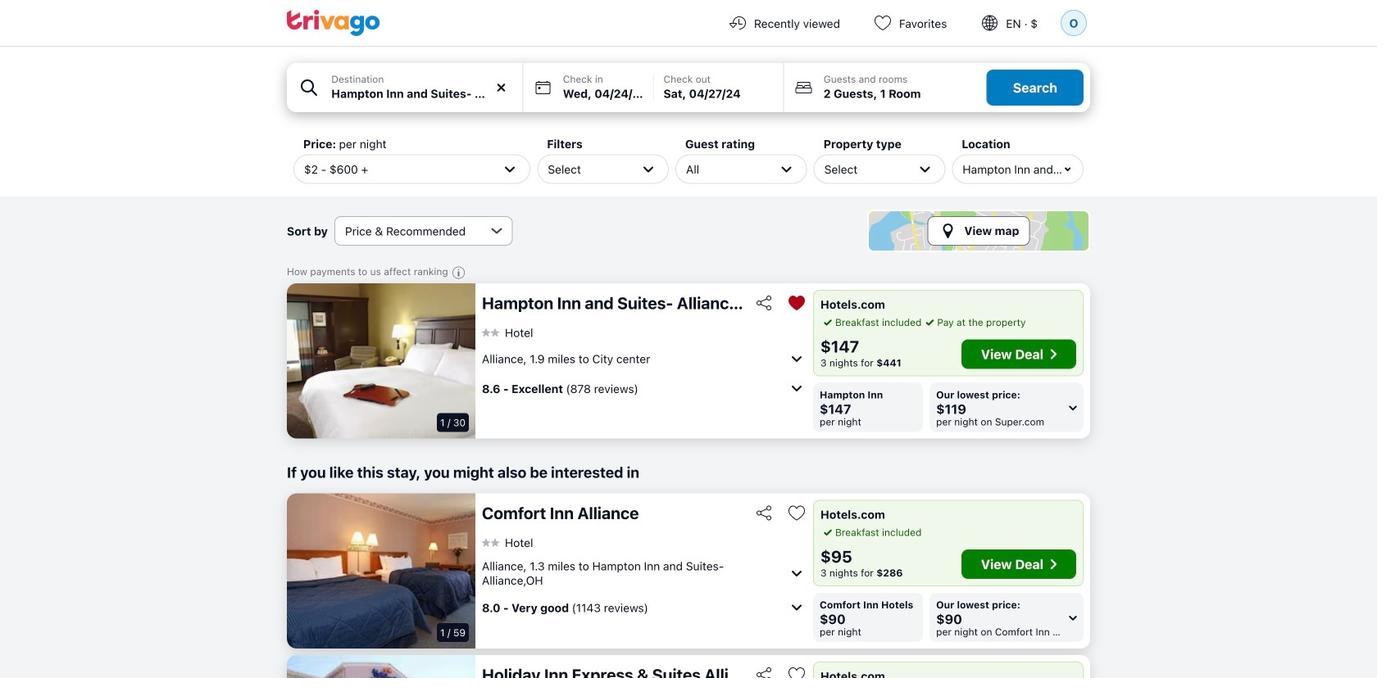 Task type: locate. For each thing, give the bounding box(es) containing it.
comfort inn alliance, (alliance, usa) image
[[287, 494, 475, 649]]

None field
[[287, 63, 523, 112]]

hampton inn and suites- alliance,oh, (alliance, usa) image
[[287, 284, 475, 439]]

clear image
[[494, 80, 509, 95]]



Task type: describe. For each thing, give the bounding box(es) containing it.
Where to? search field
[[331, 85, 513, 102]]

holiday inn express & suites alliance, (alliance, usa) image
[[287, 656, 475, 679]]

trivago logo image
[[287, 10, 380, 36]]



Task type: vqa. For each thing, say whether or not it's contained in the screenshot.
trivago logo
yes



